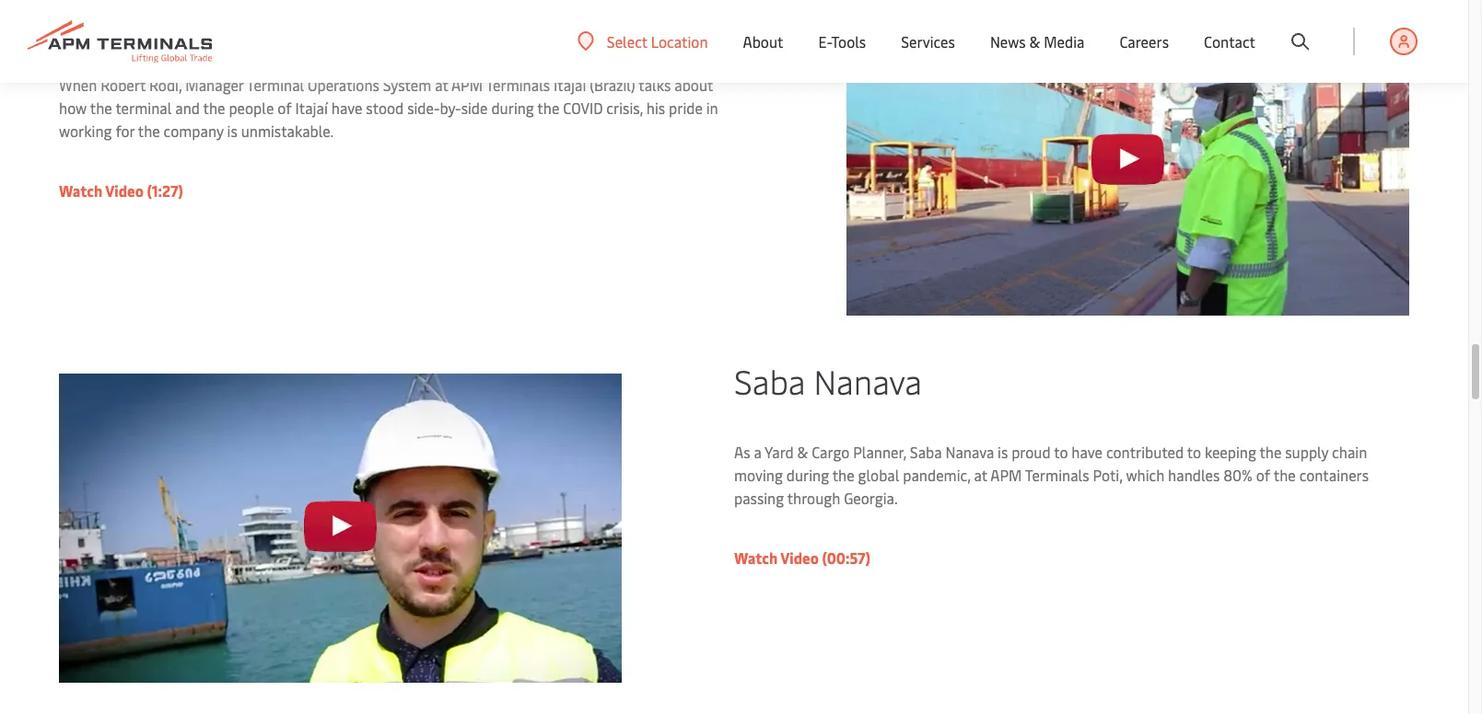 Task type: vqa. For each thing, say whether or not it's contained in the screenshot.
your
no



Task type: describe. For each thing, give the bounding box(es) containing it.
watch video (00:57) link
[[734, 548, 871, 568]]

contributed
[[1106, 442, 1184, 462]]

the down manager
[[203, 98, 225, 118]]

for
[[116, 121, 135, 141]]

manager
[[185, 75, 244, 95]]

watch video (1:27)
[[59, 181, 183, 201]]

during inside when robert rodi, manager terminal operations system at apm terminals itajaí (brazil) talks about how the terminal and the people of itajaí have stood side-by-side during the covid crisis, his pride in working for the company is unmistakable.
[[491, 98, 534, 118]]

side-
[[407, 98, 440, 118]]

covid
[[563, 98, 603, 118]]

contact button
[[1204, 0, 1256, 83]]

select location button
[[577, 31, 708, 51]]

working
[[59, 121, 112, 141]]

news & media
[[990, 31, 1085, 52]]

operations
[[308, 75, 379, 95]]

nanava inside "as a yard & cargo planner, saba nanava is proud to have contributed to keeping the supply chain moving during the global pandemic, at apm terminals poti, which handles 80% of the containers passing through georgia."
[[946, 442, 994, 462]]

through
[[787, 488, 840, 509]]

at inside when robert rodi, manager terminal operations system at apm terminals itajaí (brazil) talks about how the terminal and the people of itajaí have stood side-by-side during the covid crisis, his pride in working for the company is unmistakable.
[[435, 75, 448, 95]]

the left covid
[[537, 98, 560, 118]]

in
[[706, 98, 718, 118]]

terminal
[[247, 75, 304, 95]]

crisis,
[[607, 98, 643, 118]]

containers
[[1300, 465, 1369, 485]]

rodi,
[[149, 75, 182, 95]]

video for (1:27)
[[105, 181, 144, 201]]

apm inside "as a yard & cargo planner, saba nanava is proud to have contributed to keeping the supply chain moving during the global pandemic, at apm terminals poti, which handles 80% of the containers passing through georgia."
[[991, 465, 1022, 485]]

when robert rodi, manager terminal operations system at apm terminals itajaí (brazil) talks about how the terminal and the people of itajaí have stood side-by-side during the covid crisis, his pride in working for the company is unmistakable.
[[59, 75, 718, 141]]

select
[[607, 31, 648, 51]]

the left supply
[[1260, 442, 1282, 462]]

system
[[383, 75, 431, 95]]

about button
[[743, 0, 783, 83]]

video for (00:57)
[[781, 548, 819, 568]]

news
[[990, 31, 1026, 52]]

careers button
[[1120, 0, 1169, 83]]

e-tools
[[819, 31, 866, 52]]

supply
[[1285, 442, 1329, 462]]

by-
[[440, 98, 461, 118]]

watch video (1:27) link
[[59, 181, 183, 201]]

planner,
[[853, 442, 907, 462]]

terminal
[[116, 98, 172, 118]]

a
[[754, 442, 762, 462]]

terminals inside "as a yard & cargo planner, saba nanava is proud to have contributed to keeping the supply chain moving during the global pandemic, at apm terminals poti, which handles 80% of the containers passing through georgia."
[[1025, 465, 1089, 485]]

as
[[734, 442, 750, 462]]

e-tools button
[[819, 0, 866, 83]]

the down cargo
[[833, 465, 855, 485]]

& inside "as a yard & cargo planner, saba nanava is proud to have contributed to keeping the supply chain moving during the global pandemic, at apm terminals poti, which handles 80% of the containers passing through georgia."
[[797, 442, 808, 462]]

saba image
[[59, 374, 622, 683]]

terminals inside when robert rodi, manager terminal operations system at apm terminals itajaí (brazil) talks about how the terminal and the people of itajaí have stood side-by-side during the covid crisis, his pride in working for the company is unmistakable.
[[486, 75, 550, 95]]

news & media button
[[990, 0, 1085, 83]]

(00:57)
[[822, 548, 871, 568]]

pandemic,
[[903, 465, 971, 485]]

about
[[675, 75, 713, 95]]

his
[[647, 98, 665, 118]]



Task type: locate. For each thing, give the bounding box(es) containing it.
about
[[743, 31, 783, 52]]

which
[[1126, 465, 1165, 485]]

during up through
[[787, 465, 829, 485]]

at right pandemic,
[[974, 465, 988, 485]]

to right proud
[[1054, 442, 1068, 462]]

video
[[105, 181, 144, 201], [781, 548, 819, 568]]

0 horizontal spatial video
[[105, 181, 144, 201]]

0 vertical spatial &
[[1030, 31, 1040, 52]]

0 horizontal spatial nanava
[[814, 358, 922, 404]]

watch for watch video (00:57)
[[734, 548, 778, 568]]

roberto rodi image
[[847, 7, 1410, 316]]

(1:27)
[[147, 181, 183, 201]]

0 horizontal spatial is
[[227, 121, 237, 141]]

1 vertical spatial video
[[781, 548, 819, 568]]

&
[[1030, 31, 1040, 52], [797, 442, 808, 462]]

the
[[90, 98, 112, 118], [203, 98, 225, 118], [537, 98, 560, 118], [138, 121, 160, 141], [1260, 442, 1282, 462], [833, 465, 855, 485], [1274, 465, 1296, 485]]

of inside "as a yard & cargo planner, saba nanava is proud to have contributed to keeping the supply chain moving during the global pandemic, at apm terminals poti, which handles 80% of the containers passing through georgia."
[[1256, 465, 1271, 485]]

1 vertical spatial &
[[797, 442, 808, 462]]

1 vertical spatial have
[[1072, 442, 1103, 462]]

1 horizontal spatial apm
[[991, 465, 1022, 485]]

to up handles
[[1187, 442, 1201, 462]]

terminals down proud
[[1025, 465, 1089, 485]]

saba up pandemic,
[[910, 442, 942, 462]]

saba
[[734, 358, 805, 404], [910, 442, 942, 462]]

1 vertical spatial itajaí
[[295, 98, 328, 118]]

(brazil)
[[590, 75, 635, 95]]

1 horizontal spatial watch
[[734, 548, 778, 568]]

1 horizontal spatial itajaí
[[554, 75, 586, 95]]

1 vertical spatial is
[[998, 442, 1008, 462]]

during
[[491, 98, 534, 118], [787, 465, 829, 485]]

at up by-
[[435, 75, 448, 95]]

watch down passing
[[734, 548, 778, 568]]

is left proud
[[998, 442, 1008, 462]]

have inside when robert rodi, manager terminal operations system at apm terminals itajaí (brazil) talks about how the terminal and the people of itajaí have stood side-by-side during the covid crisis, his pride in working for the company is unmistakable.
[[331, 98, 363, 118]]

services
[[901, 31, 955, 52]]

people
[[229, 98, 274, 118]]

1 horizontal spatial of
[[1256, 465, 1271, 485]]

0 horizontal spatial of
[[278, 98, 292, 118]]

at
[[435, 75, 448, 95], [974, 465, 988, 485]]

have inside "as a yard & cargo planner, saba nanava is proud to have contributed to keeping the supply chain moving during the global pandemic, at apm terminals poti, which handles 80% of the containers passing through georgia."
[[1072, 442, 1103, 462]]

1 horizontal spatial is
[[998, 442, 1008, 462]]

careers
[[1120, 31, 1169, 52]]

0 vertical spatial have
[[331, 98, 363, 118]]

watch
[[59, 181, 102, 201], [734, 548, 778, 568]]

1 horizontal spatial saba
[[910, 442, 942, 462]]

0 horizontal spatial &
[[797, 442, 808, 462]]

nanava up planner,
[[814, 358, 922, 404]]

0 horizontal spatial apm
[[451, 75, 483, 95]]

itajaí up covid
[[554, 75, 586, 95]]

terminals up the side
[[486, 75, 550, 95]]

1 horizontal spatial have
[[1072, 442, 1103, 462]]

side
[[461, 98, 488, 118]]

itajaí up 'unmistakable.'
[[295, 98, 328, 118]]

1 vertical spatial nanava
[[946, 442, 994, 462]]

0 vertical spatial saba
[[734, 358, 805, 404]]

e-
[[819, 31, 832, 52]]

80%
[[1224, 465, 1253, 485]]

is down people
[[227, 121, 237, 141]]

0 vertical spatial terminals
[[486, 75, 550, 95]]

nanava
[[814, 358, 922, 404], [946, 442, 994, 462]]

apm inside when robert rodi, manager terminal operations system at apm terminals itajaí (brazil) talks about how the terminal and the people of itajaí have stood side-by-side during the covid crisis, his pride in working for the company is unmistakable.
[[451, 75, 483, 95]]

saba up yard
[[734, 358, 805, 404]]

tools
[[832, 31, 866, 52]]

is inside when robert rodi, manager terminal operations system at apm terminals itajaí (brazil) talks about how the terminal and the people of itajaí have stood side-by-side during the covid crisis, his pride in working for the company is unmistakable.
[[227, 121, 237, 141]]

when
[[59, 75, 97, 95]]

nanava up pandemic,
[[946, 442, 994, 462]]

media
[[1044, 31, 1085, 52]]

of up 'unmistakable.'
[[278, 98, 292, 118]]

the up 'working'
[[90, 98, 112, 118]]

of inside when robert rodi, manager terminal operations system at apm terminals itajaí (brazil) talks about how the terminal and the people of itajaí have stood side-by-side during the covid crisis, his pride in working for the company is unmistakable.
[[278, 98, 292, 118]]

company
[[164, 121, 224, 141]]

global
[[858, 465, 900, 485]]

apm up the side
[[451, 75, 483, 95]]

0 horizontal spatial itajaí
[[295, 98, 328, 118]]

video left (00:57)
[[781, 548, 819, 568]]

talks
[[639, 75, 671, 95]]

passing
[[734, 488, 784, 509]]

during inside "as a yard & cargo planner, saba nanava is proud to have contributed to keeping the supply chain moving during the global pandemic, at apm terminals poti, which handles 80% of the containers passing through georgia."
[[787, 465, 829, 485]]

moving
[[734, 465, 783, 485]]

have down operations
[[331, 98, 363, 118]]

robert
[[101, 75, 146, 95]]

during right the side
[[491, 98, 534, 118]]

1 vertical spatial during
[[787, 465, 829, 485]]

1 vertical spatial of
[[1256, 465, 1271, 485]]

0 vertical spatial of
[[278, 98, 292, 118]]

& inside popup button
[[1030, 31, 1040, 52]]

apm down proud
[[991, 465, 1022, 485]]

the down supply
[[1274, 465, 1296, 485]]

itajaí
[[554, 75, 586, 95], [295, 98, 328, 118]]

watch video (00:57)
[[734, 548, 871, 568]]

select location
[[607, 31, 708, 51]]

cargo
[[812, 442, 850, 462]]

as a yard & cargo planner, saba nanava is proud to have contributed to keeping the supply chain moving during the global pandemic, at apm terminals poti, which handles 80% of the containers passing through georgia.
[[734, 442, 1369, 509]]

0 horizontal spatial watch
[[59, 181, 102, 201]]

0 vertical spatial watch
[[59, 181, 102, 201]]

1 horizontal spatial &
[[1030, 31, 1040, 52]]

yard
[[765, 442, 794, 462]]

& right news
[[1030, 31, 1040, 52]]

to
[[1054, 442, 1068, 462], [1187, 442, 1201, 462]]

0 vertical spatial nanava
[[814, 358, 922, 404]]

0 horizontal spatial terminals
[[486, 75, 550, 95]]

1 vertical spatial watch
[[734, 548, 778, 568]]

poti,
[[1093, 465, 1123, 485]]

1 to from the left
[[1054, 442, 1068, 462]]

unmistakable.
[[241, 121, 334, 141]]

0 vertical spatial at
[[435, 75, 448, 95]]

saba inside "as a yard & cargo planner, saba nanava is proud to have contributed to keeping the supply chain moving during the global pandemic, at apm terminals poti, which handles 80% of the containers passing through georgia."
[[910, 442, 942, 462]]

1 vertical spatial terminals
[[1025, 465, 1089, 485]]

pride
[[669, 98, 703, 118]]

of right 80%
[[1256, 465, 1271, 485]]

0 vertical spatial apm
[[451, 75, 483, 95]]

have up poti, on the right of page
[[1072, 442, 1103, 462]]

0 horizontal spatial at
[[435, 75, 448, 95]]

the down "terminal"
[[138, 121, 160, 141]]

stood
[[366, 98, 404, 118]]

apm
[[451, 75, 483, 95], [991, 465, 1022, 485]]

location
[[651, 31, 708, 51]]

saba nanava
[[734, 358, 922, 404]]

is
[[227, 121, 237, 141], [998, 442, 1008, 462]]

chain
[[1332, 442, 1367, 462]]

how
[[59, 98, 87, 118]]

0 horizontal spatial saba
[[734, 358, 805, 404]]

terminals
[[486, 75, 550, 95], [1025, 465, 1089, 485]]

video left (1:27)
[[105, 181, 144, 201]]

georgia.
[[844, 488, 898, 509]]

1 horizontal spatial terminals
[[1025, 465, 1089, 485]]

1 horizontal spatial nanava
[[946, 442, 994, 462]]

0 vertical spatial during
[[491, 98, 534, 118]]

2 to from the left
[[1187, 442, 1201, 462]]

at inside "as a yard & cargo planner, saba nanava is proud to have contributed to keeping the supply chain moving during the global pandemic, at apm terminals poti, which handles 80% of the containers passing through georgia."
[[974, 465, 988, 485]]

0 vertical spatial video
[[105, 181, 144, 201]]

0 horizontal spatial to
[[1054, 442, 1068, 462]]

1 vertical spatial at
[[974, 465, 988, 485]]

watch for watch video (1:27)
[[59, 181, 102, 201]]

1 horizontal spatial at
[[974, 465, 988, 485]]

have
[[331, 98, 363, 118], [1072, 442, 1103, 462]]

0 vertical spatial itajaí
[[554, 75, 586, 95]]

0 horizontal spatial during
[[491, 98, 534, 118]]

keeping
[[1205, 442, 1256, 462]]

services button
[[901, 0, 955, 83]]

1 vertical spatial apm
[[991, 465, 1022, 485]]

proud
[[1012, 442, 1051, 462]]

& right yard
[[797, 442, 808, 462]]

and
[[175, 98, 200, 118]]

1 vertical spatial saba
[[910, 442, 942, 462]]

of
[[278, 98, 292, 118], [1256, 465, 1271, 485]]

contact
[[1204, 31, 1256, 52]]

handles
[[1168, 465, 1220, 485]]

0 horizontal spatial have
[[331, 98, 363, 118]]

watch down 'working'
[[59, 181, 102, 201]]

0 vertical spatial is
[[227, 121, 237, 141]]

is inside "as a yard & cargo planner, saba nanava is proud to have contributed to keeping the supply chain moving during the global pandemic, at apm terminals poti, which handles 80% of the containers passing through georgia."
[[998, 442, 1008, 462]]

1 horizontal spatial to
[[1187, 442, 1201, 462]]

1 horizontal spatial video
[[781, 548, 819, 568]]

1 horizontal spatial during
[[787, 465, 829, 485]]



